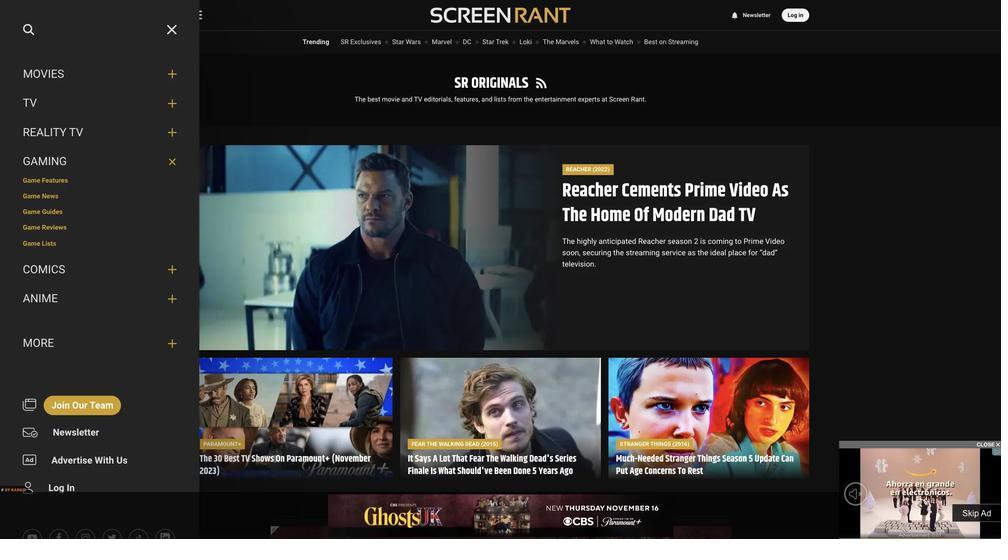Task type: locate. For each thing, give the bounding box(es) containing it.
video player region
[[840, 449, 1002, 539]]

the
[[543, 38, 554, 46], [355, 95, 366, 103], [563, 201, 587, 230], [563, 237, 575, 246], [427, 441, 438, 448], [200, 452, 212, 467], [486, 452, 499, 467]]

been
[[495, 465, 512, 479]]

0 horizontal spatial walking
[[439, 441, 464, 448]]

news
[[42, 192, 58, 200]]

walking up lot
[[439, 441, 464, 448]]

5 right done
[[533, 465, 537, 479]]

1 horizontal spatial best
[[644, 38, 658, 46]]

the inside paramount+ the 30 best tv shows on paramount+ (november 2023)
[[200, 452, 212, 467]]

fear
[[412, 441, 426, 448], [470, 452, 485, 467]]

1 star from the left
[[392, 38, 404, 46]]

3 game from the top
[[23, 208, 40, 216]]

to up place
[[735, 237, 742, 246]]

star
[[392, 38, 404, 46], [483, 38, 495, 46]]

stranger down (2016) in the bottom right of the page
[[666, 452, 696, 467]]

the inside sr originals the best movie and tv editorials, features, and lists from the entertainment experts at screen rant.
[[355, 95, 366, 103]]

0 horizontal spatial what
[[439, 465, 456, 479]]

paramount+ right on
[[287, 452, 330, 467]]

the left 30
[[200, 452, 212, 467]]

says
[[415, 452, 431, 467]]

season
[[668, 237, 693, 246]]

to
[[607, 38, 613, 46], [735, 237, 742, 246]]

tv inside paramount+ the 30 best tv shows on paramount+ (november 2023)
[[241, 452, 250, 467]]

1 vertical spatial fear
[[470, 452, 485, 467]]

things left season
[[698, 452, 721, 467]]

guides
[[42, 208, 63, 216]]

paramount+ up 30
[[203, 441, 241, 448]]

of
[[634, 201, 649, 230]]

rest
[[688, 465, 703, 479]]

(2016)
[[673, 441, 690, 448]]

1 vertical spatial walking
[[501, 452, 528, 467]]

tv right dad at right
[[739, 201, 756, 230]]

0 vertical spatial to
[[607, 38, 613, 46]]

paramount+
[[203, 441, 241, 448], [287, 452, 330, 467]]

troy looking at charlie in fear the walking dead season 8 episode 8 image
[[400, 358, 601, 486]]

0 horizontal spatial in
[[67, 483, 75, 494]]

is
[[701, 237, 706, 246]]

modern
[[653, 201, 706, 230]]

star wars
[[392, 38, 421, 46]]

shows
[[252, 452, 274, 467]]

game for game guides
[[23, 208, 40, 216]]

entertainment
[[535, 95, 577, 103]]

update
[[755, 452, 780, 467]]

1 vertical spatial newsletter
[[53, 427, 99, 438]]

what
[[590, 38, 606, 46], [439, 465, 456, 479]]

1 horizontal spatial stranger
[[666, 452, 696, 467]]

1 horizontal spatial newsletter
[[743, 12, 771, 19]]

dead
[[465, 441, 480, 448]]

1 horizontal spatial fear
[[470, 452, 485, 467]]

0 vertical spatial stranger
[[620, 441, 649, 448]]

1 vertical spatial sr
[[455, 72, 469, 95]]

game up game news at top
[[23, 177, 40, 184]]

the highly anticipated reacher season 2 is coming to prime video soon, securing the streaming service as the ideal place for "dad" television.
[[563, 237, 785, 269]]

"dad"
[[760, 248, 778, 257]]

1 vertical spatial paramount+
[[287, 452, 330, 467]]

skip
[[963, 509, 979, 519]]

stranger things (2016) much-needed stranger things season 5 update can put age concerns to rest
[[616, 441, 794, 479]]

the inside sr originals the best movie and tv editorials, features, and lists from the entertainment experts at screen rant.
[[524, 95, 533, 103]]

game features
[[23, 177, 68, 184]]

reacher down reacher (2022) link
[[563, 177, 618, 206]]

walking left dead's
[[501, 452, 528, 467]]

newsletter
[[743, 12, 771, 19], [53, 427, 99, 438]]

the inside the highly anticipated reacher season 2 is coming to prime video soon, securing the streaming service as the ideal place for "dad" television.
[[563, 237, 575, 246]]

what right is
[[439, 465, 456, 479]]

1 horizontal spatial and
[[482, 95, 493, 103]]

2 star from the left
[[483, 38, 495, 46]]

advertise with us
[[51, 455, 128, 466]]

1 vertical spatial prime
[[744, 237, 764, 246]]

ago
[[560, 465, 573, 479]]

paramount+ shows - lawmen bass reeves, good fight, special ops lioness, frasier, tulsa king, 1883 image
[[192, 358, 393, 486]]

0 horizontal spatial stranger
[[620, 441, 649, 448]]

game reviews
[[23, 224, 67, 231]]

0 horizontal spatial 5
[[533, 465, 537, 479]]

skip ad
[[963, 509, 992, 519]]

cements
[[622, 177, 682, 206]]

streaming
[[626, 248, 660, 257]]

highly
[[577, 237, 597, 246]]

the up highly
[[563, 201, 587, 230]]

0 vertical spatial prime
[[685, 177, 726, 206]]

2 vertical spatial reacher
[[638, 237, 666, 246]]

star left wars
[[392, 38, 404, 46]]

game for game lists
[[23, 240, 40, 247]]

0 horizontal spatial fear
[[412, 441, 426, 448]]

best left on
[[644, 38, 658, 46]]

close ✕ button
[[840, 441, 1002, 449]]

game reviews link
[[23, 224, 177, 232]]

1 vertical spatial log in
[[48, 483, 75, 494]]

game news
[[23, 192, 58, 200]]

video
[[730, 177, 769, 206], [766, 237, 785, 246]]

2 game from the top
[[23, 192, 40, 200]]

game down game news at top
[[23, 208, 40, 216]]

the right from
[[524, 95, 533, 103]]

stranger
[[620, 441, 649, 448], [666, 452, 696, 467]]

originals
[[472, 72, 529, 95]]

team
[[90, 400, 114, 411]]

game up game lists
[[23, 224, 40, 231]]

to left watch
[[607, 38, 613, 46]]

star left trek
[[483, 38, 495, 46]]

game left news
[[23, 192, 40, 200]]

sr inside sr originals the best movie and tv editorials, features, and lists from the entertainment experts at screen rant.
[[455, 72, 469, 95]]

1 horizontal spatial star
[[483, 38, 495, 46]]

1 vertical spatial things
[[698, 452, 721, 467]]

game for game features
[[23, 177, 40, 184]]

5 inside stranger things (2016) much-needed stranger things season 5 update can put age concerns to rest
[[749, 452, 753, 467]]

best right 30
[[224, 452, 240, 467]]

0 horizontal spatial sr
[[341, 38, 349, 46]]

video up '"dad"'
[[766, 237, 785, 246]]

fear down dead
[[470, 452, 485, 467]]

the right as
[[698, 248, 709, 257]]

reacher
[[566, 166, 592, 173], [563, 177, 618, 206], [638, 237, 666, 246]]

fear up the says
[[412, 441, 426, 448]]

sr exclusives link
[[341, 38, 381, 46]]

1 vertical spatial to
[[735, 237, 742, 246]]

what to watch link
[[590, 38, 634, 46]]

0 vertical spatial log in
[[788, 12, 804, 19]]

video left as
[[730, 177, 769, 206]]

1 horizontal spatial walking
[[501, 452, 528, 467]]

editorials,
[[424, 95, 453, 103]]

needed
[[638, 452, 664, 467]]

0 horizontal spatial and
[[402, 95, 413, 103]]

at
[[602, 95, 608, 103]]

tv down movies
[[23, 96, 37, 110]]

place
[[729, 248, 747, 257]]

the left the best
[[355, 95, 366, 103]]

reacher inside the highly anticipated reacher season 2 is coming to prime video soon, securing the streaming service as the ideal place for "dad" television.
[[638, 237, 666, 246]]

tv right "reality" at left top
[[69, 126, 83, 139]]

jack reacher standing tall while captured in reacher season 2 image
[[192, 145, 563, 351]]

best inside paramount+ the 30 best tv shows on paramount+ (november 2023)
[[224, 452, 240, 467]]

newsletter link
[[731, 12, 771, 19], [45, 423, 107, 443]]

and right movie
[[402, 95, 413, 103]]

0 vertical spatial paramount+
[[203, 441, 241, 448]]

video inside the highly anticipated reacher season 2 is coming to prime video soon, securing the streaming service as the ideal place for "dad" television.
[[766, 237, 785, 246]]

sr for exclusives
[[341, 38, 349, 46]]

tv left "shows"
[[241, 452, 250, 467]]

1 horizontal spatial 5
[[749, 452, 753, 467]]

the 30 best tv shows on paramount+ (november 2023) link
[[200, 452, 385, 479]]

game inside 'link'
[[23, 240, 40, 247]]

the up the "a"
[[427, 441, 438, 448]]

1 vertical spatial stranger
[[666, 452, 696, 467]]

video inside the reacher (2022) reacher cements prime video as the home of modern dad tv
[[730, 177, 769, 206]]

fear the walking dead (2015) it says a lot that fear the walking dead's series finale is what should've been done 5 years ago
[[408, 441, 577, 479]]

0 vertical spatial video
[[730, 177, 769, 206]]

0 horizontal spatial to
[[607, 38, 613, 46]]

0 horizontal spatial log in
[[48, 483, 75, 494]]

the down anticipated
[[614, 248, 624, 257]]

tv left editorials,
[[414, 95, 423, 103]]

0 vertical spatial what
[[590, 38, 606, 46]]

the
[[524, 95, 533, 103], [614, 248, 624, 257], [698, 248, 709, 257]]

paramount+ link
[[200, 439, 245, 450]]

5
[[749, 452, 753, 467], [533, 465, 537, 479]]

1 vertical spatial best
[[224, 452, 240, 467]]

marvels
[[556, 38, 579, 46]]

0 horizontal spatial paramount+
[[203, 441, 241, 448]]

game for game news
[[23, 192, 40, 200]]

marvel link
[[432, 38, 452, 46]]

and
[[402, 95, 413, 103], [482, 95, 493, 103]]

reacher left (2022)
[[566, 166, 592, 173]]

1 horizontal spatial prime
[[744, 237, 764, 246]]

4 game from the top
[[23, 224, 40, 231]]

prime inside the reacher (2022) reacher cements prime video as the home of modern dad tv
[[685, 177, 726, 206]]

0 horizontal spatial the
[[524, 95, 533, 103]]

what to watch
[[590, 38, 634, 46]]

0 horizontal spatial star
[[392, 38, 404, 46]]

dead's
[[530, 452, 554, 467]]

from
[[508, 95, 522, 103]]

0 vertical spatial in
[[799, 12, 804, 19]]

sr left exclusives at the top
[[341, 38, 349, 46]]

0 vertical spatial walking
[[439, 441, 464, 448]]

sr
[[341, 38, 349, 46], [455, 72, 469, 95]]

game left lists
[[23, 240, 40, 247]]

1 horizontal spatial the
[[614, 248, 624, 257]]

the inside the reacher (2022) reacher cements prime video as the home of modern dad tv
[[563, 201, 587, 230]]

to inside the highly anticipated reacher season 2 is coming to prime video soon, securing the streaming service as the ideal place for "dad" television.
[[735, 237, 742, 246]]

movies link
[[23, 67, 161, 81]]

1 vertical spatial newsletter link
[[45, 423, 107, 443]]

1 vertical spatial in
[[67, 483, 75, 494]]

0:01
[[932, 533, 942, 538]]

1 horizontal spatial newsletter link
[[731, 12, 771, 19]]

1 horizontal spatial to
[[735, 237, 742, 246]]

in
[[799, 12, 804, 19], [67, 483, 75, 494]]

0 vertical spatial log
[[788, 12, 798, 19]]

age
[[630, 465, 643, 479]]

sr exclusives
[[341, 38, 381, 46]]

best
[[368, 95, 381, 103]]

sr up the features,
[[455, 72, 469, 95]]

2 and from the left
[[482, 95, 493, 103]]

what inside fear the walking dead (2015) it says a lot that fear the walking dead's series finale is what should've been done 5 years ago
[[439, 465, 456, 479]]

close
[[977, 442, 995, 448]]

features
[[42, 177, 68, 184]]

0 horizontal spatial log
[[48, 483, 64, 494]]

our
[[72, 400, 88, 411]]

watch
[[615, 38, 634, 46]]

5 left update
[[749, 452, 753, 467]]

television.
[[563, 260, 597, 269]]

things up needed
[[651, 441, 671, 448]]

lists
[[494, 95, 507, 103]]

0 vertical spatial sr
[[341, 38, 349, 46]]

and left lists
[[482, 95, 493, 103]]

things
[[651, 441, 671, 448], [698, 452, 721, 467]]

on
[[659, 38, 667, 46]]

0 vertical spatial newsletter link
[[731, 12, 771, 19]]

securing
[[583, 248, 612, 257]]

stranger up much-
[[620, 441, 649, 448]]

much-needed stranger things season 5 update can put age concerns to rest link
[[616, 452, 802, 479]]

1 vertical spatial video
[[766, 237, 785, 246]]

1 horizontal spatial sr
[[455, 72, 469, 95]]

the up soon,
[[563, 237, 575, 246]]

what left watch
[[590, 38, 606, 46]]

1 vertical spatial what
[[439, 465, 456, 479]]

game for game reviews
[[23, 224, 40, 231]]

reacher up streaming
[[638, 237, 666, 246]]

5 game from the top
[[23, 240, 40, 247]]

tv inside sr originals the best movie and tv editorials, features, and lists from the entertainment experts at screen rant.
[[414, 95, 423, 103]]

0 horizontal spatial prime
[[685, 177, 726, 206]]

1 game from the top
[[23, 177, 40, 184]]

with
[[95, 455, 114, 466]]

star trek
[[483, 38, 509, 46]]

0 horizontal spatial best
[[224, 452, 240, 467]]

0 horizontal spatial things
[[651, 441, 671, 448]]



Task type: vqa. For each thing, say whether or not it's contained in the screenshot.
Prime inside Reacher (2022) Reacher Cements Prime Video As The Home Of Modern Dad TV
yes



Task type: describe. For each thing, give the bounding box(es) containing it.
1 horizontal spatial log in
[[788, 12, 804, 19]]

lists
[[42, 240, 56, 247]]

dc link
[[463, 38, 472, 46]]

concerns
[[645, 465, 676, 479]]

reacher (2022) link
[[563, 164, 614, 175]]

eleven and mike from stranger things image
[[609, 358, 809, 486]]

30
[[214, 452, 222, 467]]

season
[[723, 452, 747, 467]]

the left marvels
[[543, 38, 554, 46]]

star wars link
[[392, 38, 421, 46]]

more
[[23, 337, 54, 350]]

paramount+ the 30 best tv shows on paramount+ (november 2023)
[[200, 441, 371, 479]]

stranger things (2016) link
[[616, 439, 694, 450]]

dad
[[709, 201, 736, 230]]

game lists link
[[23, 240, 177, 248]]

that
[[452, 452, 468, 467]]

it says a lot that fear the walking dead's series finale is what should've been done 5 years ago link
[[408, 452, 594, 479]]

5 inside fear the walking dead (2015) it says a lot that fear the walking dead's series finale is what should've been done 5 years ago
[[533, 465, 537, 479]]

tv inside the reacher (2022) reacher cements prime video as the home of modern dad tv
[[739, 201, 756, 230]]

prime inside the highly anticipated reacher season 2 is coming to prime video soon, securing the streaming service as the ideal place for "dad" television.
[[744, 237, 764, 246]]

1 horizontal spatial log
[[788, 12, 798, 19]]

0 vertical spatial reacher
[[566, 166, 592, 173]]

anime link
[[23, 292, 161, 306]]

streaming
[[668, 38, 699, 46]]

fear the walking dead (2015) link
[[408, 439, 502, 450]]

comics
[[23, 263, 65, 276]]

soon,
[[563, 248, 581, 257]]

can
[[782, 452, 794, 467]]

1 vertical spatial reacher
[[563, 177, 618, 206]]

0 vertical spatial things
[[651, 441, 671, 448]]

as
[[688, 248, 696, 257]]

0 vertical spatial best
[[644, 38, 658, 46]]

lot
[[440, 452, 451, 467]]

0 horizontal spatial newsletter
[[53, 427, 99, 438]]

✕
[[997, 442, 1001, 448]]

rant.
[[631, 95, 647, 103]]

best on streaming
[[644, 38, 699, 46]]

reacher cements prime video as the home of modern dad tv link
[[563, 177, 789, 230]]

game features link
[[23, 177, 177, 185]]

star for star wars
[[392, 38, 404, 46]]

advertisement:
[[899, 533, 931, 538]]

home
[[591, 201, 631, 230]]

reality tv
[[23, 126, 83, 139]]

wars
[[406, 38, 421, 46]]

years
[[539, 465, 558, 479]]

2023)
[[200, 465, 220, 479]]

exclusives
[[350, 38, 381, 46]]

should've
[[458, 465, 493, 479]]

(november
[[332, 452, 371, 467]]

trek
[[496, 38, 509, 46]]

0 horizontal spatial newsletter link
[[45, 423, 107, 443]]

coming
[[708, 237, 733, 246]]

reviews
[[42, 224, 67, 231]]

1 and from the left
[[402, 95, 413, 103]]

1 horizontal spatial what
[[590, 38, 606, 46]]

features,
[[454, 95, 480, 103]]

0 vertical spatial newsletter
[[743, 12, 771, 19]]

gaming link
[[23, 155, 161, 169]]

advertise
[[51, 455, 92, 466]]

sr originals the best movie and tv editorials, features, and lists from the entertainment experts at screen rant.
[[355, 72, 647, 103]]

game guides link
[[23, 208, 177, 217]]

close ✕
[[977, 442, 1001, 448]]

loki
[[520, 38, 532, 46]]

1 vertical spatial log
[[48, 483, 64, 494]]

advertise with us link
[[44, 451, 135, 471]]

marvel
[[432, 38, 452, 46]]

join our team link
[[44, 396, 121, 416]]

dc
[[463, 38, 472, 46]]

(2022)
[[593, 166, 610, 173]]

star for star trek
[[483, 38, 495, 46]]

put
[[616, 465, 628, 479]]

ad
[[981, 509, 992, 519]]

2
[[694, 237, 699, 246]]

gaming
[[23, 155, 67, 168]]

it
[[408, 452, 413, 467]]

reality tv link
[[23, 126, 161, 140]]

game news link
[[23, 192, 177, 201]]

game guides
[[23, 208, 63, 216]]

2 horizontal spatial the
[[698, 248, 709, 257]]

is
[[431, 465, 437, 479]]

screenrant logo image
[[431, 8, 571, 23]]

anime
[[23, 292, 58, 306]]

1 horizontal spatial in
[[799, 12, 804, 19]]

much-
[[616, 452, 638, 467]]

the marvels
[[543, 38, 579, 46]]

join
[[51, 400, 70, 411]]

tv link
[[23, 96, 161, 111]]

the down (2015)
[[486, 452, 499, 467]]

game lists
[[23, 240, 56, 247]]

finale
[[408, 465, 429, 479]]

loki link
[[520, 38, 532, 46]]

1 horizontal spatial paramount+
[[287, 452, 330, 467]]

a
[[433, 452, 438, 467]]

service
[[662, 248, 686, 257]]

sr for originals
[[455, 72, 469, 95]]

1 horizontal spatial things
[[698, 452, 721, 467]]

the marvels link
[[543, 38, 579, 46]]

0 vertical spatial fear
[[412, 441, 426, 448]]



